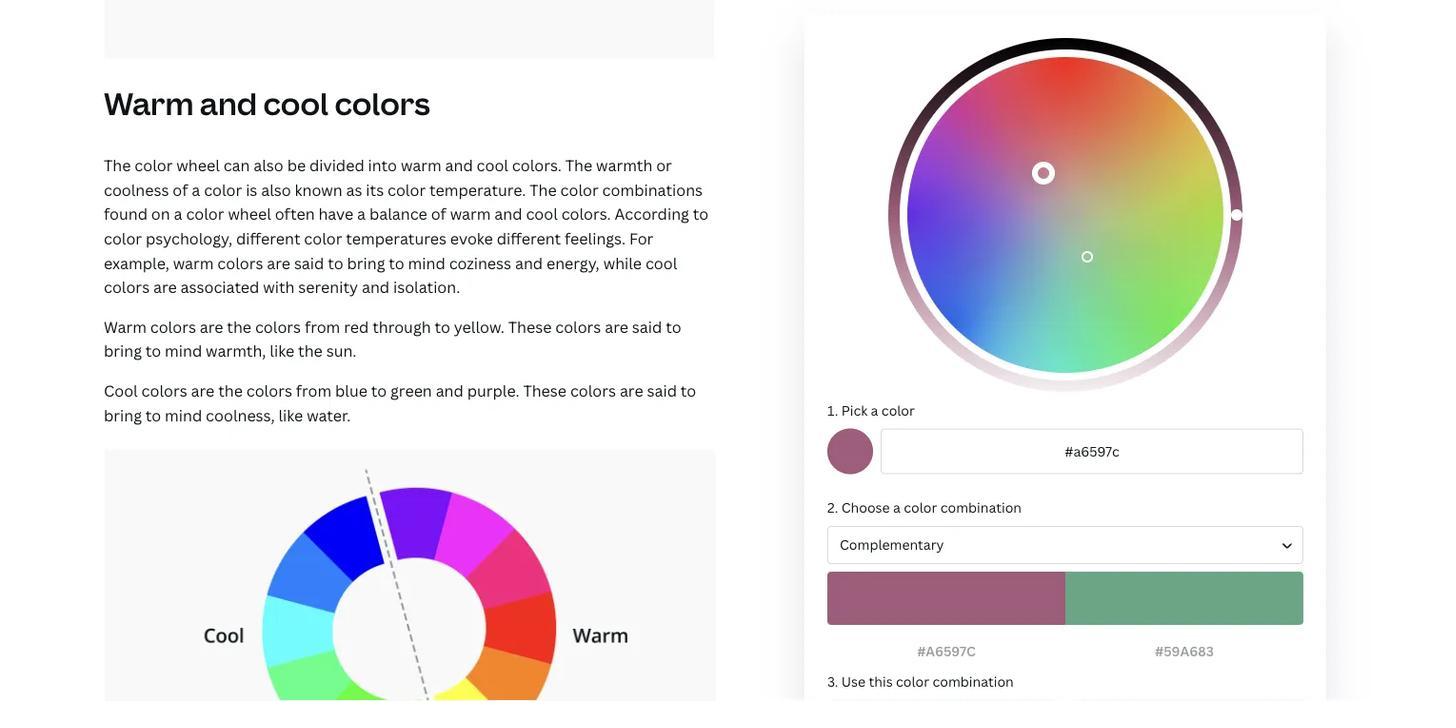 Task type: vqa. For each thing, say whether or not it's contained in the screenshot.
bring inside the COOL COLORS ARE THE COLORS FROM BLUE TO GREEN AND PURPLE. THESE COLORS ARE SAID TO BRING TO MIND COOLNESS, LIKE WATER.
yes



Task type: locate. For each thing, give the bounding box(es) containing it.
the
[[227, 317, 251, 337], [298, 341, 323, 362], [218, 381, 243, 401]]

mind up the 'isolation.'
[[408, 253, 445, 273]]

0 vertical spatial these
[[508, 317, 552, 337]]

cool up temperature.
[[477, 155, 508, 176]]

warm and cool colors image
[[104, 450, 715, 702]]

with
[[263, 277, 295, 298]]

1 vertical spatial like
[[278, 405, 303, 425]]

cool up be
[[263, 82, 328, 124]]

1 vertical spatial combination
[[933, 672, 1014, 691]]

1 horizontal spatial warm
[[401, 155, 441, 176]]

combination right this
[[933, 672, 1014, 691]]

a right on
[[174, 204, 182, 224]]

0 horizontal spatial warm
[[173, 253, 214, 273]]

use
[[841, 672, 866, 691]]

also left be
[[254, 155, 283, 176]]

said inside cool colors are the colors from blue to green and purple. these colors are said to bring to mind coolness, like water.
[[647, 381, 677, 401]]

complementary button
[[827, 526, 1303, 564]]

1 different from the left
[[236, 228, 300, 249]]

2 vertical spatial mind
[[165, 405, 202, 425]]

0 vertical spatial wheel
[[176, 155, 220, 176]]

the inside cool colors are the colors from blue to green and purple. these colors are said to bring to mind coolness, like water.
[[218, 381, 243, 401]]

color up coolness
[[135, 155, 173, 176]]

can
[[223, 155, 250, 176]]

colors. up temperature.
[[512, 155, 562, 176]]

1 vertical spatial also
[[261, 180, 291, 200]]

like left water.
[[278, 405, 303, 425]]

0 vertical spatial like
[[270, 341, 294, 362]]

warm up coolness
[[104, 82, 194, 124]]

bring down 'temperatures'
[[347, 253, 385, 273]]

red
[[344, 317, 369, 337]]

1 vertical spatial warm
[[450, 204, 491, 224]]

2 vertical spatial warm
[[173, 253, 214, 273]]

warm right into
[[401, 155, 441, 176]]

color down found
[[104, 228, 142, 249]]

warm inside warm colors are the colors from red through to yellow. these colors are said to bring to mind warmth, like the sun.
[[104, 317, 147, 337]]

wheel
[[176, 155, 220, 176], [228, 204, 271, 224]]

combinations
[[602, 180, 703, 200]]

warm
[[104, 82, 194, 124], [104, 317, 147, 337]]

0 vertical spatial said
[[294, 253, 324, 273]]

0 vertical spatial warm
[[104, 82, 194, 124]]

cool
[[263, 82, 328, 124], [477, 155, 508, 176], [526, 204, 558, 224], [645, 253, 677, 273]]

3. use this color combination
[[827, 672, 1014, 691]]

the for coolness,
[[218, 381, 243, 401]]

the left the "warmth"
[[565, 155, 592, 176]]

0 vertical spatial bring
[[347, 253, 385, 273]]

warm colors are the colors from red through to yellow. these colors are said to bring to mind warmth, like the sun.
[[104, 317, 681, 362]]

2 vertical spatial the
[[218, 381, 243, 401]]

slider
[[888, 38, 1242, 392]]

0 vertical spatial mind
[[408, 253, 445, 273]]

combination up complementary button
[[940, 499, 1022, 517]]

complementary
[[840, 536, 944, 554]]

different
[[236, 228, 300, 249], [497, 228, 561, 249]]

bring
[[347, 253, 385, 273], [104, 341, 142, 362], [104, 405, 142, 425]]

1 vertical spatial these
[[523, 381, 567, 401]]

1 vertical spatial colors.
[[561, 204, 611, 224]]

0 vertical spatial colors.
[[512, 155, 562, 176]]

1 vertical spatial mind
[[165, 341, 202, 362]]

said
[[294, 253, 324, 273], [632, 317, 662, 337], [647, 381, 677, 401]]

1 vertical spatial said
[[632, 317, 662, 337]]

from inside cool colors are the colors from blue to green and purple. these colors are said to bring to mind coolness, like water.
[[296, 381, 331, 401]]

a up "psychology,"
[[192, 180, 200, 200]]

0 vertical spatial combination
[[940, 499, 1022, 517]]

None text field
[[881, 429, 1303, 475]]

bring inside warm colors are the colors from red through to yellow. these colors are said to bring to mind warmth, like the sun.
[[104, 341, 142, 362]]

cool
[[104, 381, 138, 401]]

of right balance
[[431, 204, 446, 224]]

and right green
[[436, 381, 463, 401]]

have
[[318, 204, 353, 224]]

and up can
[[200, 82, 257, 124]]

this
[[869, 672, 893, 691]]

green
[[390, 381, 432, 401]]

mind left warmth,
[[165, 341, 202, 362]]

and
[[200, 82, 257, 124], [445, 155, 473, 176], [494, 204, 522, 224], [515, 253, 543, 273], [362, 277, 390, 298], [436, 381, 463, 401]]

balance
[[369, 204, 427, 224]]

warm
[[401, 155, 441, 176], [450, 204, 491, 224], [173, 253, 214, 273]]

different down often
[[236, 228, 300, 249]]

mind
[[408, 253, 445, 273], [165, 341, 202, 362], [165, 405, 202, 425]]

like right warmth,
[[270, 341, 294, 362]]

warm down "psychology,"
[[173, 253, 214, 273]]

like
[[270, 341, 294, 362], [278, 405, 303, 425]]

mind inside the color wheel can also be divided into warm and cool colors. the warmth or coolness of a color is also known as its color temperature. the color combinations found on a color wheel often have a balance of warm and cool colors. according to color psychology, different color temperatures evoke different feelings. for example, warm colors are said to bring to mind coziness and energy, while cool colors are associated with serenity and isolation.
[[408, 253, 445, 273]]

0 vertical spatial of
[[173, 180, 188, 200]]

0 horizontal spatial different
[[236, 228, 300, 249]]

from inside warm colors are the colors from red through to yellow. these colors are said to bring to mind warmth, like the sun.
[[305, 317, 340, 337]]

1 horizontal spatial of
[[431, 204, 446, 224]]

bring down cool
[[104, 405, 142, 425]]

1 horizontal spatial different
[[497, 228, 561, 249]]

according
[[615, 204, 689, 224]]

and down temperature.
[[494, 204, 522, 224]]

its
[[366, 180, 384, 200]]

color right "pick" in the bottom right of the page
[[881, 401, 915, 419]]

bring inside the color wheel can also be divided into warm and cool colors. the warmth or coolness of a color is also known as its color temperature. the color combinations found on a color wheel often have a balance of warm and cool colors. according to color psychology, different color temperatures evoke different feelings. for example, warm colors are said to bring to mind coziness and energy, while cool colors are associated with serenity and isolation.
[[347, 253, 385, 273]]

bring up cool
[[104, 341, 142, 362]]

on
[[151, 204, 170, 224]]

mind inside cool colors are the colors from blue to green and purple. these colors are said to bring to mind coolness, like water.
[[165, 405, 202, 425]]

1 horizontal spatial wheel
[[228, 204, 271, 224]]

while
[[603, 253, 642, 273]]

2 vertical spatial said
[[647, 381, 677, 401]]

also right is
[[261, 180, 291, 200]]

1 warm from the top
[[104, 82, 194, 124]]

are
[[267, 253, 290, 273], [153, 277, 177, 298], [200, 317, 223, 337], [605, 317, 628, 337], [191, 381, 214, 401], [620, 381, 643, 401]]

the up coolness,
[[218, 381, 243, 401]]

the
[[104, 155, 131, 176], [565, 155, 592, 176], [530, 180, 557, 200]]

color
[[135, 155, 173, 176], [204, 180, 242, 200], [388, 180, 426, 200], [560, 180, 599, 200], [186, 204, 224, 224], [104, 228, 142, 249], [304, 228, 342, 249], [881, 401, 915, 419], [904, 499, 937, 517], [896, 672, 929, 691]]

from up sun.
[[305, 317, 340, 337]]

0 vertical spatial the
[[227, 317, 251, 337]]

feelings.
[[565, 228, 626, 249]]

isolation.
[[393, 277, 460, 298]]

temperatures
[[346, 228, 446, 249]]

cool down for
[[645, 253, 677, 273]]

these right yellow.
[[508, 317, 552, 337]]

colors.
[[512, 155, 562, 176], [561, 204, 611, 224]]

1 vertical spatial wheel
[[228, 204, 271, 224]]

from
[[305, 317, 340, 337], [296, 381, 331, 401]]

the right temperature.
[[530, 180, 557, 200]]

color down can
[[204, 180, 242, 200]]

the left sun.
[[298, 341, 323, 362]]

combination for 2. choose a color combination
[[940, 499, 1022, 517]]

pick
[[841, 401, 868, 419]]

warm for warm and cool colors
[[104, 82, 194, 124]]

choose
[[841, 499, 890, 517]]

to
[[693, 204, 708, 224], [328, 253, 343, 273], [389, 253, 404, 273], [435, 317, 450, 337], [666, 317, 681, 337], [146, 341, 161, 362], [371, 381, 387, 401], [681, 381, 696, 401], [146, 405, 161, 425]]

2 vertical spatial bring
[[104, 405, 142, 425]]

wheel left can
[[176, 155, 220, 176]]

like inside cool colors are the colors from blue to green and purple. these colors are said to bring to mind coolness, like water.
[[278, 405, 303, 425]]

cool colors are the colors from blue to green and purple. these colors are said to bring to mind coolness, like water.
[[104, 381, 696, 425]]

2 horizontal spatial warm
[[450, 204, 491, 224]]

1 vertical spatial warm
[[104, 317, 147, 337]]

known
[[295, 180, 342, 200]]

combination
[[940, 499, 1022, 517], [933, 672, 1014, 691]]

1 vertical spatial bring
[[104, 341, 142, 362]]

of right coolness
[[173, 180, 188, 200]]

colors
[[335, 82, 430, 124], [217, 253, 263, 273], [104, 277, 150, 298], [150, 317, 196, 337], [255, 317, 301, 337], [555, 317, 601, 337], [141, 381, 187, 401], [246, 381, 292, 401], [570, 381, 616, 401]]

0 vertical spatial from
[[305, 317, 340, 337]]

bring inside cool colors are the colors from blue to green and purple. these colors are said to bring to mind coolness, like water.
[[104, 405, 142, 425]]

color up "psychology,"
[[186, 204, 224, 224]]

from up water.
[[296, 381, 331, 401]]

mind left coolness,
[[165, 405, 202, 425]]

colors. up feelings.
[[561, 204, 611, 224]]

cool up energy,
[[526, 204, 558, 224]]

the up warmth,
[[227, 317, 251, 337]]

2 warm from the top
[[104, 317, 147, 337]]

color down the have
[[304, 228, 342, 249]]

these
[[508, 317, 552, 337], [523, 381, 567, 401]]

different up energy,
[[497, 228, 561, 249]]

a
[[192, 180, 200, 200], [174, 204, 182, 224], [357, 204, 366, 224], [871, 401, 878, 419], [893, 499, 901, 517]]

1 vertical spatial the
[[298, 341, 323, 362]]

into
[[368, 155, 397, 176]]

1 vertical spatial from
[[296, 381, 331, 401]]

warm up cool
[[104, 317, 147, 337]]

wheel down is
[[228, 204, 271, 224]]

0 vertical spatial warm
[[401, 155, 441, 176]]

also
[[254, 155, 283, 176], [261, 180, 291, 200]]

warm up evoke
[[450, 204, 491, 224]]

of
[[173, 180, 188, 200], [431, 204, 446, 224]]

primary, secondary and tertiary colors image
[[104, 0, 715, 59]]

these inside warm colors are the colors from red through to yellow. these colors are said to bring to mind warmth, like the sun.
[[508, 317, 552, 337]]

the up coolness
[[104, 155, 131, 176]]

psychology,
[[146, 228, 232, 249]]

evoke
[[450, 228, 493, 249]]

color up balance
[[388, 180, 426, 200]]

these right purple.
[[523, 381, 567, 401]]



Task type: describe. For each thing, give the bounding box(es) containing it.
often
[[275, 204, 315, 224]]

2. choose a color combination
[[827, 499, 1022, 517]]

a down the as
[[357, 204, 366, 224]]

water.
[[307, 405, 351, 425]]

coziness
[[449, 253, 511, 273]]

2 different from the left
[[497, 228, 561, 249]]

1. pick a color
[[827, 401, 915, 419]]

1 horizontal spatial the
[[530, 180, 557, 200]]

from for sun.
[[305, 317, 340, 337]]

the color wheel can also be divided into warm and cool colors. the warmth or coolness of a color is also known as its color temperature. the color combinations found on a color wheel often have a balance of warm and cool colors. according to color psychology, different color temperatures evoke different feelings. for example, warm colors are said to bring to mind coziness and energy, while cool colors are associated with serenity and isolation.
[[104, 155, 708, 298]]

these inside cool colors are the colors from blue to green and purple. these colors are said to bring to mind coolness, like water.
[[523, 381, 567, 401]]

color right this
[[896, 672, 929, 691]]

associated
[[180, 277, 259, 298]]

3.
[[827, 672, 838, 691]]

and up temperature.
[[445, 155, 473, 176]]

said inside the color wheel can also be divided into warm and cool colors. the warmth or coolness of a color is also known as its color temperature. the color combinations found on a color wheel often have a balance of warm and cool colors. according to color psychology, different color temperatures evoke different feelings. for example, warm colors are said to bring to mind coziness and energy, while cool colors are associated with serenity and isolation.
[[294, 253, 324, 273]]

from for water.
[[296, 381, 331, 401]]

serenity
[[298, 277, 358, 298]]

found
[[104, 204, 148, 224]]

2 horizontal spatial the
[[565, 155, 592, 176]]

sun.
[[326, 341, 357, 362]]

0 horizontal spatial wheel
[[176, 155, 220, 176]]

1 vertical spatial of
[[431, 204, 446, 224]]

or
[[656, 155, 672, 176]]

1.
[[827, 401, 838, 419]]

and left energy,
[[515, 253, 543, 273]]

0 vertical spatial also
[[254, 155, 283, 176]]

coolness
[[104, 180, 169, 200]]

and inside cool colors are the colors from blue to green and purple. these colors are said to bring to mind coolness, like water.
[[436, 381, 463, 401]]

divided
[[309, 155, 364, 176]]

0 horizontal spatial the
[[104, 155, 131, 176]]

coolness,
[[206, 405, 275, 425]]

energy,
[[546, 253, 600, 273]]

for
[[629, 228, 653, 249]]

purple.
[[467, 381, 519, 401]]

the for like
[[227, 317, 251, 337]]

mind inside warm colors are the colors from red through to yellow. these colors are said to bring to mind warmth, like the sun.
[[165, 341, 202, 362]]

color up complementary
[[904, 499, 937, 517]]

through
[[372, 317, 431, 337]]

a right choose
[[893, 499, 901, 517]]

2.
[[827, 499, 838, 517]]

warm for warm colors are the colors from red through to yellow. these colors are said to bring to mind warmth, like the sun.
[[104, 317, 147, 337]]

is
[[246, 180, 257, 200]]

blue
[[335, 381, 367, 401]]

color down the "warmth"
[[560, 180, 599, 200]]

warmth,
[[206, 341, 266, 362]]

yellow.
[[454, 317, 504, 337]]

combination for 3. use this color combination
[[933, 672, 1014, 691]]

be
[[287, 155, 306, 176]]

as
[[346, 180, 362, 200]]

and up red
[[362, 277, 390, 298]]

example,
[[104, 253, 169, 273]]

warmth
[[596, 155, 652, 176]]

a right "pick" in the bottom right of the page
[[871, 401, 878, 419]]

said inside warm colors are the colors from red through to yellow. these colors are said to bring to mind warmth, like the sun.
[[632, 317, 662, 337]]

warm and cool colors
[[104, 82, 430, 124]]

0 horizontal spatial of
[[173, 180, 188, 200]]

temperature.
[[429, 180, 526, 200]]

like inside warm colors are the colors from red through to yellow. these colors are said to bring to mind warmth, like the sun.
[[270, 341, 294, 362]]



